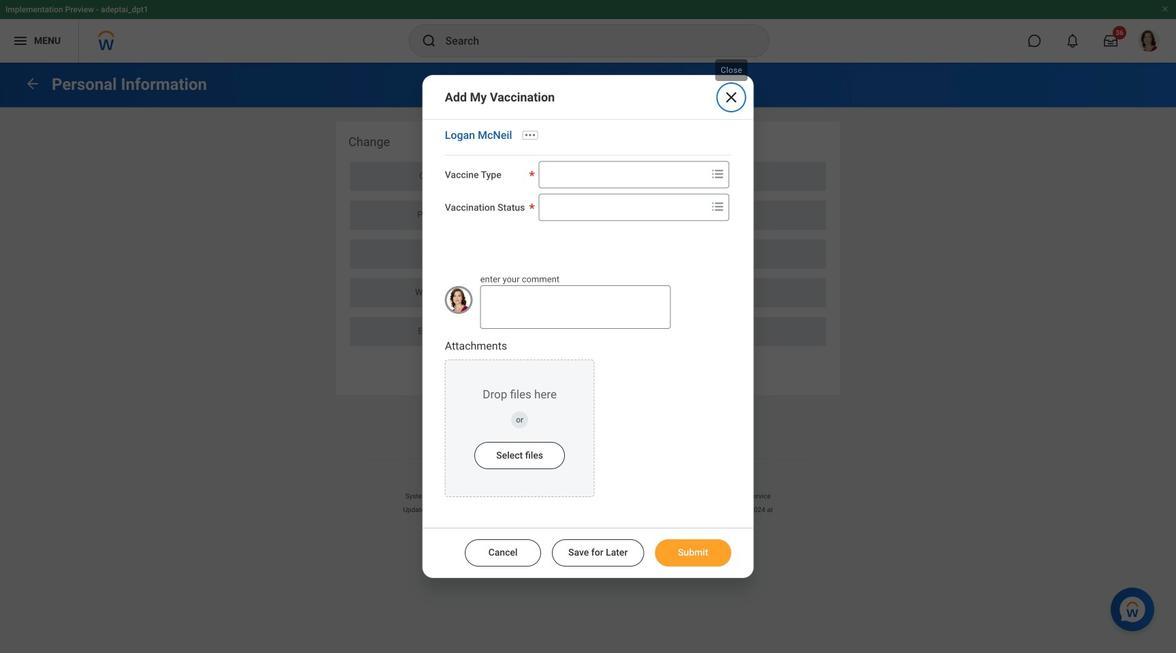 Task type: locate. For each thing, give the bounding box(es) containing it.
search image
[[421, 33, 438, 49]]

1 vertical spatial search field
[[540, 195, 707, 220]]

None text field
[[481, 285, 671, 329]]

banner
[[0, 0, 1177, 63]]

2 search field from the top
[[540, 195, 707, 220]]

0 vertical spatial search field
[[540, 163, 707, 187]]

prompts image
[[710, 199, 726, 215]]

footer
[[0, 446, 1177, 530]]

Search field
[[540, 163, 707, 187], [540, 195, 707, 220]]

tooltip
[[713, 57, 751, 84]]

previous page image
[[25, 75, 41, 92]]

main content
[[0, 63, 1177, 425]]

close environment banner image
[[1162, 5, 1170, 13]]

dialog
[[423, 75, 754, 578]]

attachments region
[[445, 339, 595, 497]]

1 search field from the top
[[540, 163, 707, 187]]

x image
[[724, 89, 740, 105]]

inbox large image
[[1105, 34, 1118, 48]]

action bar region
[[443, 529, 754, 567]]



Task type: vqa. For each thing, say whether or not it's contained in the screenshot.
the topmost starting
no



Task type: describe. For each thing, give the bounding box(es) containing it.
search field for prompts image on the right top
[[540, 195, 707, 220]]

profile logan mcneil element
[[1131, 26, 1169, 56]]

search field for prompts icon
[[540, 163, 707, 187]]

notifications large image
[[1067, 34, 1080, 48]]

employee's photo (logan mcneil) image
[[445, 286, 473, 314]]

prompts image
[[710, 166, 726, 182]]



